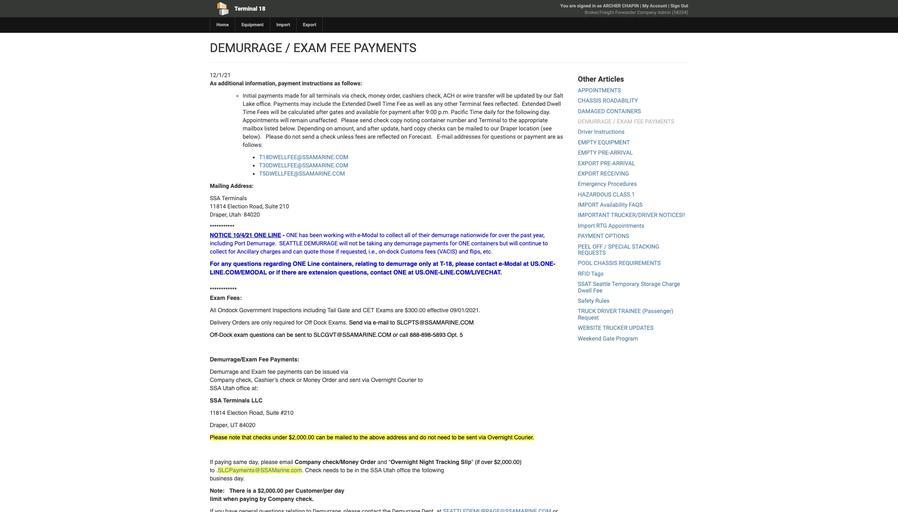 Task type: locate. For each thing, give the bounding box(es) containing it.
/
[[285, 41, 290, 55], [613, 118, 616, 125], [604, 243, 607, 250]]

1 vertical spatial office
[[397, 467, 411, 474]]

day.
[[540, 109, 551, 115], [234, 476, 245, 482]]

check inside demurrage and exam fee payments can be issued via company check, cashier's check or money order and sent via overnight courier to ssa utah office at:
[[280, 377, 295, 384]]

1 vertical spatial order
[[360, 459, 376, 466]]

be inside one has been working with e-modal to collect all of their demurrage nationwide for over the past year, including port demurrage.  seattle demurrage will not be taking any demurrage payments for one containers but will continue to collect for ancillary charges and can quote those if requested, i.e., on-dock customs fees (vacis) and flips, etc.
[[359, 240, 365, 247]]

check left unless
[[321, 134, 336, 140]]

0 vertical spatial draper,
[[210, 212, 228, 218]]

per
[[285, 488, 294, 495]]

0 vertical spatial fee
[[330, 41, 351, 55]]

order down issued
[[322, 377, 337, 384]]

| left my at the right
[[640, 3, 641, 9]]

0 vertical spatial including
[[210, 240, 233, 247]]

overnight
[[371, 377, 396, 384], [488, 435, 513, 441], [391, 459, 418, 466]]

import link
[[270, 17, 296, 33]]

0 vertical spatial checks
[[428, 125, 446, 132]]

questions inside for any questions regarding one line containers, relating to demurrage only at t-18, please contact e-modal at us.one- line.com/emodal or if there are extension questions, contact one at us.one-line.com/livechat.
[[233, 261, 262, 267]]

$2,000.00 right under in the left bottom of the page
[[289, 435, 314, 441]]

11814
[[210, 203, 226, 210], [210, 410, 225, 416]]

modal inside one has been working with e-modal to collect all of their demurrage nationwide for over the past year, including port demurrage.  seattle demurrage will not be taking any demurrage payments for one containers but will continue to collect for ancillary charges and can quote those if requested, i.e., on-dock customs fees (vacis) and flips, etc.
[[362, 232, 378, 239]]

at down continue
[[523, 261, 529, 267]]

be
[[506, 92, 513, 99], [281, 109, 287, 115], [458, 125, 464, 132], [359, 240, 365, 247], [287, 332, 293, 338], [315, 369, 321, 375], [327, 435, 333, 441], [458, 435, 465, 441], [347, 467, 353, 474]]

overnight inside if paying same day, please email company check/money order and " overnight night tracking slip " (if over $2,000.00) to . slcpayments@ssamarine.com . check needs to be in the ssa utah office the following business day.
[[391, 459, 418, 466]]

2 vertical spatial e-
[[373, 320, 378, 326]]

$2,000.00 left per
[[258, 488, 283, 495]]

2 horizontal spatial sent
[[466, 435, 477, 441]]

payments inside initial payments made for all terminals via check, money order, cashiers check, ach or wire transfer will be updated by our salt lake office. payments may include the extended dwell time fee as well as any other terminal fees reflected.  extended dwell time fees will be calculated after gates and available for payment after 9:00 p.m. pacific time daily for the following day. appointments will remain unaffected.  please send check copy noting container number and terminal to the appropriate mailbox listed below. depending on amount, and after update, hard copy checks can be mailed to our draper location (see below).   please do not send a check unless fees are reflected on forecast.   e-mail addresses for questions or payment are as follows:
[[258, 92, 283, 99]]

09/01/2021.
[[450, 307, 481, 314]]

are inside for any questions regarding one line containers, relating to demurrage only at t-18, please contact e-modal at us.one- line.com/emodal or if there are extension questions, contact one at us.one-line.com/livechat.
[[298, 269, 307, 276]]

1 vertical spatial mailed
[[335, 435, 352, 441]]

0 horizontal spatial in
[[355, 467, 359, 474]]

1 vertical spatial suite
[[266, 410, 279, 416]]

1 horizontal spatial demurrage
[[304, 240, 338, 247]]

or left money
[[297, 377, 302, 384]]

empty down the driver
[[578, 139, 597, 146]]

the
[[333, 101, 341, 107], [506, 109, 514, 115], [509, 117, 517, 124], [511, 232, 519, 239], [360, 435, 368, 441], [361, 467, 369, 474], [412, 467, 420, 474]]

a inside 'note:   there is a $2,000.00 per customer/per day limit when paying by company check.'
[[253, 488, 256, 495]]

and inside if paying same day, please email company check/money order and " overnight night tracking slip " (if over $2,000.00) to . slcpayments@ssamarine.com . check needs to be in the ssa utah office the following business day.
[[378, 459, 387, 466]]

1 vertical spatial over
[[481, 459, 493, 466]]

2 horizontal spatial at
[[523, 261, 529, 267]]

questions down draper
[[491, 134, 516, 140]]

one
[[254, 232, 266, 239], [286, 232, 298, 239], [459, 240, 470, 247], [293, 261, 306, 267], [393, 269, 407, 276]]

import availability faqs link
[[578, 202, 643, 208]]

1 vertical spatial please
[[210, 435, 227, 441]]

1 vertical spatial e-
[[499, 261, 504, 267]]

only left "t-" in the bottom left of the page
[[419, 261, 431, 267]]

0 horizontal spatial send
[[302, 134, 315, 140]]

0 vertical spatial gate
[[338, 307, 350, 314]]

suite
[[265, 203, 278, 210], [266, 410, 279, 416]]

road, up 84020
[[249, 410, 264, 416]]

any right for
[[221, 261, 232, 267]]

election down ssa terminals llc
[[227, 410, 248, 416]]

exam down containers
[[617, 118, 633, 125]]

1 draper, from the top
[[210, 212, 228, 218]]

be left the updated
[[506, 92, 513, 99]]

0 horizontal spatial day.
[[234, 476, 245, 482]]

by inside 'note:   there is a $2,000.00 per customer/per day limit when paying by company check.'
[[260, 496, 266, 503]]

there
[[229, 488, 245, 495]]

by right the updated
[[536, 92, 542, 99]]

1 vertical spatial by
[[260, 496, 266, 503]]

1 vertical spatial exam
[[251, 369, 266, 375]]

or left 'wire'
[[456, 92, 462, 99]]

1 horizontal spatial do
[[420, 435, 426, 441]]

0 horizontal spatial checks
[[253, 435, 271, 441]]

over inside one has been working with e-modal to collect all of their demurrage nationwide for over the past year, including port demurrage.  seattle demurrage will not be taking any demurrage payments for one containers but will continue to collect for ancillary charges and can quote those if requested, i.e., on-dock customs fees (vacis) and flips, etc.
[[499, 232, 510, 239]]

if
[[336, 249, 339, 255], [276, 269, 280, 276]]

/ down import link
[[285, 41, 290, 55]]

all left of
[[405, 232, 411, 239]]

| left sign
[[668, 3, 670, 9]]

0 vertical spatial office
[[236, 385, 250, 392]]

peel
[[578, 243, 591, 250]]

exams.
[[328, 320, 348, 326]]

money
[[368, 92, 386, 99]]

please note that checks under $2,000.00 can be mailed to the above address and do not need to be sent via overnight courier.
[[210, 435, 534, 441]]

please up amount,
[[341, 117, 358, 124]]

as up terminals
[[334, 80, 340, 87]]

1 horizontal spatial check
[[321, 134, 336, 140]]

1 horizontal spatial gate
[[603, 335, 615, 342]]

time down order,
[[382, 101, 395, 107]]

all up may
[[309, 92, 315, 99]]

dwell inside other articles appointments chassis roadability damaged containers demurrage / exam fee payments driver instructions empty equipment empty pre-arrival export pre-arrival export receiving emergency procedures hazardous class 1 import availability faqs important trucker/driver notices!! import rtg appointments payment options peel off / special stacking requests pool chassis requirements rfid tags ssat seattle temporary storage charge dwell fee safety rules truck driver trainee (passenger) request website trucker updates weekend gate program
[[578, 287, 592, 294]]

regarding
[[263, 261, 291, 267]]

can down seattle
[[293, 249, 303, 255]]

mailbox
[[243, 125, 263, 132]]

0 horizontal spatial any
[[221, 261, 232, 267]]

gates
[[330, 109, 344, 115]]

questions
[[491, 134, 516, 140], [233, 261, 262, 267], [250, 332, 274, 338]]

1 . from the left
[[216, 467, 218, 474]]

sign out link
[[671, 3, 688, 9]]

follows: up gates
[[342, 80, 362, 87]]

customs
[[401, 249, 424, 255]]

utah down terminals
[[229, 212, 241, 218]]

not inside one has been working with e-modal to collect all of their demurrage nationwide for over the past year, including port demurrage.  seattle demurrage will not be taking any demurrage payments for one containers but will continue to collect for ancillary charges and can quote those if requested, i.e., on-dock customs fees (vacis) and flips, etc.
[[349, 240, 358, 247]]

payment up noting
[[389, 109, 411, 115]]

in down check/money
[[355, 467, 359, 474]]

1 vertical spatial all
[[405, 232, 411, 239]]

2 horizontal spatial e-
[[499, 261, 504, 267]]

1 horizontal spatial time
[[382, 101, 395, 107]]

modal inside for any questions regarding one line containers, relating to demurrage only at t-18, please contact e-modal at us.one- line.com/emodal or if there are extension questions, contact one at us.one-line.com/livechat.
[[504, 261, 522, 267]]

seattle
[[279, 240, 303, 247]]

in inside if paying same day, please email company check/money order and " overnight night tracking slip " (if over $2,000.00) to . slcpayments@ssamarine.com . check needs to be in the ssa utah office the following business day.
[[355, 467, 359, 474]]

paying inside 'note:   there is a $2,000.00 per customer/per day limit when paying by company check.'
[[240, 496, 258, 503]]

1 vertical spatial please
[[261, 459, 278, 466]]

1 horizontal spatial contact
[[476, 261, 497, 267]]

are
[[570, 3, 576, 9], [368, 134, 376, 140], [548, 134, 556, 140], [298, 269, 307, 276], [395, 307, 403, 314], [251, 320, 260, 326]]

following down night
[[422, 467, 444, 474]]

business
[[210, 476, 233, 482]]

$2,000.00 inside 'note:   there is a $2,000.00 per customer/per day limit when paying by company check.'
[[258, 488, 283, 495]]

empty down empty equipment link
[[578, 150, 597, 156]]

mail inside initial payments made for all terminals via check, money order, cashiers check, ach or wire transfer will be updated by our salt lake office. payments may include the extended dwell time fee as well as any other terminal fees reflected.  extended dwell time fees will be calculated after gates and available for payment after 9:00 p.m. pacific time daily for the following day. appointments will remain unaffected.  please send check copy noting container number and terminal to the appropriate mailbox listed below. depending on amount, and after update, hard copy checks can be mailed to our draper location (see below).   please do not send a check unless fees are reflected on forecast.   e-mail addresses for questions or payment are as follows:
[[442, 134, 453, 140]]

office left at:
[[236, 385, 250, 392]]

0 vertical spatial if
[[336, 249, 339, 255]]

order,
[[387, 92, 401, 99]]

fee
[[268, 369, 276, 375]]

rfid
[[578, 271, 590, 277]]

us.one- down "t-" in the bottom left of the page
[[415, 269, 440, 276]]

under
[[273, 435, 287, 441]]

as inside you are signed in as archer chapin | my account | sign out broker/freight forwarder company admin (58204)
[[597, 3, 602, 9]]

e- inside one has been working with e-modal to collect all of their demurrage nationwide for over the past year, including port demurrage.  seattle demurrage will not be taking any demurrage payments for one containers but will continue to collect for ancillary charges and can quote those if requested, i.e., on-dock customs fees (vacis) and flips, etc.
[[358, 232, 362, 239]]

1 vertical spatial if
[[276, 269, 280, 276]]

archer
[[603, 3, 621, 9]]

0 vertical spatial by
[[536, 92, 542, 99]]

for right addresses
[[482, 134, 489, 140]]

demurrage inside other articles appointments chassis roadability damaged containers demurrage / exam fee payments driver instructions empty equipment empty pre-arrival export pre-arrival export receiving emergency procedures hazardous class 1 import availability faqs important trucker/driver notices!! import rtg appointments payment options peel off / special stacking requests pool chassis requirements rfid tags ssat seattle temporary storage charge dwell fee safety rules truck driver trainee (passenger) request website trucker updates weekend gate program
[[578, 118, 612, 125]]

follows: inside initial payments made for all terminals via check, money order, cashiers check, ach or wire transfer will be updated by our salt lake office. payments may include the extended dwell time fee as well as any other terminal fees reflected.  extended dwell time fees will be calculated after gates and available for payment after 9:00 p.m. pacific time daily for the following day. appointments will remain unaffected.  please send check copy noting container number and terminal to the appropriate mailbox listed below. depending on amount, and after update, hard copy checks can be mailed to our draper location (see below).   please do not send a check unless fees are reflected on forecast.   e-mail addresses for questions or payment are as follows:
[[243, 142, 263, 148]]

requested,
[[341, 249, 367, 255]]

questions down ancillary at the top
[[233, 261, 262, 267]]

and left flips, at top right
[[459, 249, 468, 255]]

modal up taking at the left top
[[362, 232, 378, 239]]

update,
[[381, 125, 400, 132]]

0 horizontal spatial time
[[243, 109, 256, 115]]

company inside 'note:   there is a $2,000.00 per customer/per day limit when paying by company check.'
[[268, 496, 294, 503]]

collect up dock
[[386, 232, 403, 239]]

fees
[[483, 101, 494, 107], [355, 134, 366, 140], [425, 249, 436, 255]]

if right those
[[336, 249, 339, 255]]

check
[[374, 117, 389, 124], [321, 134, 336, 140], [280, 377, 295, 384]]

payments down payments:
[[277, 369, 302, 375]]

line
[[308, 261, 320, 267]]

special
[[608, 243, 631, 250]]

or left call
[[393, 332, 398, 338]]

(if
[[475, 459, 480, 466]]

0 vertical spatial please
[[341, 117, 358, 124]]

questions,
[[339, 269, 369, 276]]

export receiving link
[[578, 170, 629, 177]]

payment
[[278, 80, 301, 87], [389, 109, 411, 115], [524, 134, 546, 140]]

containers
[[471, 240, 498, 247]]

1 vertical spatial payments
[[423, 240, 449, 247]]

out
[[681, 3, 688, 9]]

1 horizontal spatial all
[[405, 232, 411, 239]]

slcpts@ssamarine.com
[[397, 320, 474, 326]]

terminal left 18
[[235, 5, 257, 12]]

company down my at the right
[[637, 10, 657, 15]]

election down terminals
[[227, 203, 248, 210]]

mailing
[[210, 183, 229, 189]]

pacific
[[451, 109, 468, 115]]

1 horizontal spatial by
[[536, 92, 542, 99]]

collect up for
[[210, 249, 227, 255]]

terminals
[[222, 195, 247, 202]]

in
[[592, 3, 596, 9], [355, 467, 359, 474]]

export pre-arrival link
[[578, 160, 635, 167]]

11814 inside ssa terminals 11814 election road, suite 210 draper, utah  84020
[[210, 203, 226, 210]]

any up dock
[[384, 240, 393, 247]]

0 horizontal spatial including
[[210, 240, 233, 247]]

2 vertical spatial payments
[[277, 369, 302, 375]]

delivery
[[210, 320, 231, 326]]

. left check
[[302, 467, 304, 474]]

0 horizontal spatial payment
[[278, 80, 301, 87]]

import inside other articles appointments chassis roadability damaged containers demurrage / exam fee payments driver instructions empty equipment empty pre-arrival export pre-arrival export receiving emergency procedures hazardous class 1 import availability faqs important trucker/driver notices!! import rtg appointments payment options peel off / special stacking requests pool chassis requirements rfid tags ssat seattle temporary storage charge dwell fee safety rules truck driver trainee (passenger) request website trucker updates weekend gate program
[[578, 223, 595, 229]]

hazardous
[[578, 191, 612, 198]]

please inside for any questions regarding one line containers, relating to demurrage only at t-18, please contact e-modal at us.one- line.com/emodal or if there are extension questions, contact one at us.one-line.com/livechat.
[[456, 261, 474, 267]]

and down seattle
[[282, 249, 292, 255]]

1 vertical spatial election
[[227, 410, 248, 416]]

payments inside one has been working with e-modal to collect all of their demurrage nationwide for over the past year, including port demurrage.  seattle demurrage will not be taking any demurrage payments for one containers but will continue to collect for ancillary charges and can quote those if requested, i.e., on-dock customs fees (vacis) and flips, etc.
[[423, 240, 449, 247]]

please inside initial payments made for all terminals via check, money order, cashiers check, ach or wire transfer will be updated by our salt lake office. payments may include the extended dwell time fee as well as any other terminal fees reflected.  extended dwell time fees will be calculated after gates and available for payment after 9:00 p.m. pacific time daily for the following day. appointments will remain unaffected.  please send check copy noting container number and terminal to the appropriate mailbox listed below. depending on amount, and after update, hard copy checks can be mailed to our draper location (see below).   please do not send a check unless fees are reflected on forecast.   e-mail addresses for questions or payment are as follows:
[[341, 117, 358, 124]]

driver instructions link
[[578, 129, 625, 135]]

1 11814 from the top
[[210, 203, 226, 210]]

1 vertical spatial payments
[[645, 118, 675, 125]]

0 horizontal spatial fees
[[355, 134, 366, 140]]

day. inside if paying same day, please email company check/money order and " overnight night tracking slip " (if over $2,000.00) to . slcpayments@ssamarine.com . check needs to be in the ssa utah office the following business day.
[[234, 476, 245, 482]]

all inside initial payments made for all terminals via check, money order, cashiers check, ach or wire transfer will be updated by our salt lake office. payments may include the extended dwell time fee as well as any other terminal fees reflected.  extended dwell time fees will be calculated after gates and available for payment after 9:00 p.m. pacific time daily for the following day. appointments will remain unaffected.  please send check copy noting container number and terminal to the appropriate mailbox listed below. depending on amount, and after update, hard copy checks can be mailed to our draper location (see below).   please do not send a check unless fees are reflected on forecast.   e-mail addresses for questions or payment are as follows:
[[309, 92, 315, 99]]

2 horizontal spatial not
[[428, 435, 436, 441]]

for up (vacis)
[[450, 240, 457, 247]]

pre- down empty pre-arrival link
[[601, 160, 613, 167]]

checks down the container
[[428, 125, 446, 132]]

needs
[[323, 467, 339, 474]]

0 horizontal spatial import
[[276, 22, 290, 28]]

0 horizontal spatial exam
[[210, 295, 225, 301]]

t5dwellfee@ssamarine.com link
[[259, 170, 345, 177]]

extended up available
[[342, 101, 366, 107]]

questions right the exam at the left bottom
[[250, 332, 274, 338]]

1 extended from the left
[[342, 101, 366, 107]]

be inside demurrage and exam fee payments can be issued via company check, cashier's check or money order and sent via overnight courier to ssa utah office at:
[[315, 369, 321, 375]]

0 horizontal spatial copy
[[390, 117, 403, 124]]

night
[[419, 459, 434, 466]]

to down exams
[[390, 320, 395, 326]]

follows: inside 12/1/21 as additional information, payment instructions as follows:
[[342, 80, 362, 87]]

10/4/21
[[233, 232, 252, 239]]

1 horizontal spatial fees
[[425, 249, 436, 255]]

suite inside ssa terminals 11814 election road, suite 210 draper, utah  84020
[[265, 203, 278, 210]]

or inside for any questions regarding one line containers, relating to demurrage only at t-18, please contact e-modal at us.one- line.com/emodal or if there are extension questions, contact one at us.one-line.com/livechat.
[[269, 269, 275, 276]]

gate inside other articles appointments chassis roadability damaged containers demurrage / exam fee payments driver instructions empty equipment empty pre-arrival export pre-arrival export receiving emergency procedures hazardous class 1 import availability faqs important trucker/driver notices!! import rtg appointments payment options peel off / special stacking requests pool chassis requirements rfid tags ssat seattle temporary storage charge dwell fee safety rules truck driver trainee (passenger) request website trucker updates weekend gate program
[[603, 335, 615, 342]]

e- down cet
[[373, 320, 378, 326]]

1 horizontal spatial day.
[[540, 109, 551, 115]]

#210
[[281, 410, 294, 416]]

ssa down above
[[370, 467, 382, 474]]

1 horizontal spatial modal
[[504, 261, 522, 267]]

exam inside other articles appointments chassis roadability damaged containers demurrage / exam fee payments driver instructions empty equipment empty pre-arrival export pre-arrival export receiving emergency procedures hazardous class 1 import availability faqs important trucker/driver notices!! import rtg appointments payment options peel off / special stacking requests pool chassis requirements rfid tags ssat seattle temporary storage charge dwell fee safety rules truck driver trainee (passenger) request website trucker updates weekend gate program
[[617, 118, 633, 125]]

ach
[[443, 92, 455, 99]]

requirements
[[619, 260, 661, 267]]

(see
[[541, 125, 552, 132]]

day. up there
[[234, 476, 245, 482]]

draper, ut 84020
[[210, 422, 256, 429]]

utah inside demurrage and exam fee payments can be issued via company check, cashier's check or money order and sent via overnight courier to ssa utah office at:
[[223, 385, 235, 392]]

our left salt
[[544, 92, 552, 99]]

and
[[345, 109, 355, 115], [468, 117, 478, 124], [356, 125, 366, 132], [282, 249, 292, 255], [459, 249, 468, 255], [352, 307, 361, 314], [240, 369, 250, 375], [339, 377, 348, 384], [409, 435, 418, 441], [378, 459, 387, 466]]

us.one- down continue
[[530, 261, 556, 267]]

at down customs
[[408, 269, 414, 276]]

terminals llc
[[223, 398, 263, 404]]

as left the driver
[[557, 134, 563, 140]]

one inside the "*********** notice 10/4/21 one line -"
[[254, 232, 266, 239]]

be inside if paying same day, please email company check/money order and " overnight night tracking slip " (if over $2,000.00) to . slcpayments@ssamarine.com . check needs to be in the ssa utah office the following business day.
[[347, 467, 353, 474]]

after down include
[[316, 109, 328, 115]]

1 vertical spatial us.one-
[[415, 269, 440, 276]]

0 horizontal spatial mailed
[[335, 435, 352, 441]]

0 vertical spatial e-
[[358, 232, 362, 239]]

can inside one has been working with e-modal to collect all of their demurrage nationwide for over the past year, including port demurrage.  seattle demurrage will not be taking any demurrage payments for one containers but will continue to collect for ancillary charges and can quote those if requested, i.e., on-dock customs fees (vacis) and flips, etc.
[[293, 249, 303, 255]]

office inside if paying same day, please email company check/money order and " overnight night tracking slip " (if over $2,000.00) to . slcpayments@ssamarine.com . check needs to be in the ssa utah office the following business day.
[[397, 467, 411, 474]]

payments up (vacis)
[[423, 240, 449, 247]]

0 horizontal spatial after
[[316, 109, 328, 115]]

payments inside demurrage and exam fee payments can be issued via company check, cashier's check or money order and sent via overnight courier to ssa utah office at:
[[277, 369, 302, 375]]

ssat
[[578, 281, 592, 288]]

1 horizontal spatial exam
[[617, 118, 633, 125]]

home
[[216, 22, 229, 28]]

any inside for any questions regarding one line containers, relating to demurrage only at t-18, please contact e-modal at us.one- line.com/emodal or if there are extension questions, contact one at us.one-line.com/livechat.
[[221, 261, 232, 267]]

mail down the number
[[442, 134, 453, 140]]

2 export from the top
[[578, 170, 599, 177]]

0 vertical spatial in
[[592, 3, 596, 9]]

1 horizontal spatial sent
[[350, 377, 361, 384]]

over inside if paying same day, please email company check/money order and " overnight night tracking slip " (if over $2,000.00) to . slcpayments@ssamarine.com . check needs to be in the ssa utah office the following business day.
[[481, 459, 493, 466]]

2 empty from the top
[[578, 150, 597, 156]]

company up check
[[295, 459, 321, 466]]

over right (if
[[481, 459, 493, 466]]

for right daily
[[497, 109, 505, 115]]

payments inside other articles appointments chassis roadability damaged containers demurrage / exam fee payments driver instructions empty equipment empty pre-arrival export pre-arrival export receiving emergency procedures hazardous class 1 import availability faqs important trucker/driver notices!! import rtg appointments payment options peel off / special stacking requests pool chassis requirements rfid tags ssat seattle temporary storage charge dwell fee safety rules truck driver trainee (passenger) request website trucker updates weekend gate program
[[645, 118, 675, 125]]

"
[[389, 459, 391, 466]]

exam inside ************ exam fees:
[[210, 295, 225, 301]]

1 horizontal spatial exam
[[251, 369, 266, 375]]

other articles appointments chassis roadability damaged containers demurrage / exam fee payments driver instructions empty equipment empty pre-arrival export pre-arrival export receiving emergency procedures hazardous class 1 import availability faqs important trucker/driver notices!! import rtg appointments payment options peel off / special stacking requests pool chassis requirements rfid tags ssat seattle temporary storage charge dwell fee safety rules truck driver trainee (passenger) request website trucker updates weekend gate program
[[578, 75, 686, 342]]

ssa terminals 11814 election road, suite 210 draper, utah  84020
[[210, 195, 289, 218]]

the inside one has been working with e-modal to collect all of their demurrage nationwide for over the past year, including port demurrage.  seattle demurrage will not be taking any demurrage payments for one containers but will continue to collect for ancillary charges and can quote those if requested, i.e., on-dock customs fees (vacis) and flips, etc.
[[511, 232, 519, 239]]

location
[[519, 125, 540, 132]]

0 vertical spatial modal
[[362, 232, 378, 239]]

1 vertical spatial send
[[302, 134, 315, 140]]

1 horizontal spatial after
[[367, 125, 379, 132]]

0 horizontal spatial contact
[[370, 269, 392, 276]]

0 vertical spatial overnight
[[371, 377, 396, 384]]

1 horizontal spatial follows:
[[342, 80, 362, 87]]

checks inside initial payments made for all terminals via check, money order, cashiers check, ach or wire transfer will be updated by our salt lake office. payments may include the extended dwell time fee as well as any other terminal fees reflected.  extended dwell time fees will be calculated after gates and available for payment after 9:00 p.m. pacific time daily for the following day. appointments will remain unaffected.  please send check copy noting container number and terminal to the appropriate mailbox listed below. depending on amount, and after update, hard copy checks can be mailed to our draper location (see below).   please do not send a check unless fees are reflected on forecast.   e-mail addresses for questions or payment are as follows:
[[428, 125, 446, 132]]

any up p.m.
[[434, 101, 443, 107]]

notices!!
[[659, 212, 686, 219]]

dwell up safety
[[578, 287, 592, 294]]

i.e.,
[[369, 249, 377, 255]]

following
[[516, 109, 539, 115], [422, 467, 444, 474]]

questions inside initial payments made for all terminals via check, money order, cashiers check, ach or wire transfer will be updated by our salt lake office. payments may include the extended dwell time fee as well as any other terminal fees reflected.  extended dwell time fees will be calculated after gates and available for payment after 9:00 p.m. pacific time daily for the following day. appointments will remain unaffected.  please send check copy noting container number and terminal to the appropriate mailbox listed below. depending on amount, and after update, hard copy checks can be mailed to our draper location (see below).   please do not send a check unless fees are reflected on forecast.   e-mail addresses for questions or payment are as follows:
[[491, 134, 516, 140]]

1 vertical spatial only
[[261, 320, 272, 326]]

gate right tail
[[338, 307, 350, 314]]

election inside ssa terminals 11814 election road, suite 210 draper, utah  84020
[[227, 203, 248, 210]]

0 horizontal spatial mail
[[378, 320, 389, 326]]

1 vertical spatial demurrage
[[578, 118, 612, 125]]

only down government
[[261, 320, 272, 326]]

in up "broker/freight"
[[592, 3, 596, 9]]

checks
[[428, 125, 446, 132], [253, 435, 271, 441]]

company
[[637, 10, 657, 15], [210, 377, 235, 384], [295, 459, 321, 466], [268, 496, 294, 503]]

including down 'notice'
[[210, 240, 233, 247]]

0 horizontal spatial follows:
[[243, 142, 263, 148]]

not inside initial payments made for all terminals via check, money order, cashiers check, ach or wire transfer will be updated by our salt lake office. payments may include the extended dwell time fee as well as any other terminal fees reflected.  extended dwell time fees will be calculated after gates and available for payment after 9:00 p.m. pacific time daily for the following day. appointments will remain unaffected.  please send check copy noting container number and terminal to the appropriate mailbox listed below. depending on amount, and after update, hard copy checks can be mailed to our draper location (see below).   please do not send a check unless fees are reflected on forecast.   e-mail addresses for questions or payment are as follows:
[[292, 134, 301, 140]]

"
[[472, 459, 473, 466]]

modal down the but in the top of the page
[[504, 261, 522, 267]]

dock right the off
[[314, 320, 327, 326]]

1 horizontal spatial our
[[544, 92, 552, 99]]

0 vertical spatial all
[[309, 92, 315, 99]]

via
[[342, 92, 349, 99], [364, 320, 372, 326], [341, 369, 348, 375], [362, 377, 370, 384], [479, 435, 486, 441]]

2 11814 from the top
[[210, 410, 225, 416]]

2 vertical spatial fees
[[425, 249, 436, 255]]

1 vertical spatial fee
[[634, 118, 644, 125]]

equipment
[[242, 22, 264, 28]]

2 | from the left
[[668, 3, 670, 9]]

fee inside other articles appointments chassis roadability damaged containers demurrage / exam fee payments driver instructions empty equipment empty pre-arrival export pre-arrival export receiving emergency procedures hazardous class 1 import availability faqs important trucker/driver notices!! import rtg appointments payment options peel off / special stacking requests pool chassis requirements rfid tags ssat seattle temporary storage charge dwell fee safety rules truck driver trainee (passenger) request website trucker updates weekend gate program
[[634, 118, 644, 125]]

ssa inside ssa terminals 11814 election road, suite 210 draper, utah  84020
[[210, 195, 220, 202]]

demurrage down "been"
[[304, 240, 338, 247]]

request
[[578, 315, 599, 321]]

appointments inside initial payments made for all terminals via check, money order, cashiers check, ach or wire transfer will be updated by our salt lake office. payments may include the extended dwell time fee as well as any other terminal fees reflected.  extended dwell time fees will be calculated after gates and available for payment after 9:00 p.m. pacific time daily for the following day. appointments will remain unaffected.  please send check copy noting container number and terminal to the appropriate mailbox listed below. depending on amount, and after update, hard copy checks can be mailed to our draper location (see below).   please do not send a check unless fees are reflected on forecast.   e-mail addresses for questions or payment are as follows:
[[243, 117, 279, 124]]

at left "t-" in the bottom left of the page
[[433, 261, 438, 267]]

1 horizontal spatial mailed
[[466, 125, 483, 132]]

appointments down 'fees'
[[243, 117, 279, 124]]

fees
[[257, 109, 269, 115]]

0 vertical spatial follows:
[[342, 80, 362, 87]]

0 horizontal spatial collect
[[210, 249, 227, 255]]

exam up cashier's
[[251, 369, 266, 375]]

0 vertical spatial exam
[[210, 295, 225, 301]]

1 vertical spatial export
[[578, 170, 599, 177]]

been
[[310, 232, 322, 239]]

0 vertical spatial paying
[[215, 459, 232, 466]]

are right the you
[[570, 3, 576, 9]]

please up the slcpayments@ssamarine.com link
[[261, 459, 278, 466]]

availability
[[600, 202, 628, 208]]

1 vertical spatial 11814
[[210, 410, 225, 416]]

0 vertical spatial pre-
[[598, 150, 610, 156]]

payment inside 12/1/21 as additional information, payment instructions as follows:
[[278, 80, 301, 87]]

money
[[303, 377, 321, 384]]

0 horizontal spatial a
[[253, 488, 256, 495]]

not up requested,
[[349, 240, 358, 247]]

1 horizontal spatial office
[[397, 467, 411, 474]]

-
[[283, 232, 285, 239]]

day. inside initial payments made for all terminals via check, money order, cashiers check, ach or wire transfer will be updated by our salt lake office. payments may include the extended dwell time fee as well as any other terminal fees reflected.  extended dwell time fees will be calculated after gates and available for payment after 9:00 p.m. pacific time daily for the following day. appointments will remain unaffected.  please send check copy noting container number and terminal to the appropriate mailbox listed below. depending on amount, and after update, hard copy checks can be mailed to our draper location (see below).   please do not send a check unless fees are reflected on forecast.   e-mail addresses for questions or payment are as follows:
[[540, 109, 551, 115]]

1 horizontal spatial import
[[578, 223, 595, 229]]

1 vertical spatial arrival
[[613, 160, 635, 167]]

when
[[223, 496, 238, 503]]

draper, up ***********
[[210, 212, 228, 218]]

including inside one has been working with e-modal to collect all of their demurrage nationwide for over the past year, including port demurrage.  seattle demurrage will not be taking any demurrage payments for one containers but will continue to collect for ancillary charges and can quote those if requested, i.e., on-dock customs fees (vacis) and flips, etc.
[[210, 240, 233, 247]]

mailed inside initial payments made for all terminals via check, money order, cashiers check, ach or wire transfer will be updated by our salt lake office. payments may include the extended dwell time fee as well as any other terminal fees reflected.  extended dwell time fees will be calculated after gates and available for payment after 9:00 p.m. pacific time daily for the following day. appointments will remain unaffected.  please send check copy noting container number and terminal to the appropriate mailbox listed below. depending on amount, and after update, hard copy checks can be mailed to our draper location (see below).   please do not send a check unless fees are reflected on forecast.   e-mail addresses for questions or payment are as follows:
[[466, 125, 483, 132]]

check,
[[351, 92, 367, 99], [426, 92, 442, 99], [236, 377, 253, 384]]

if inside for any questions regarding one line containers, relating to demurrage only at t-18, please contact e-modal at us.one- line.com/emodal or if there are extension questions, contact one at us.one-line.com/livechat.
[[276, 269, 280, 276]]

copy down noting
[[414, 125, 426, 132]]

via inside initial payments made for all terminals via check, money order, cashiers check, ach or wire transfer will be updated by our salt lake office. payments may include the extended dwell time fee as well as any other terminal fees reflected.  extended dwell time fees will be calculated after gates and available for payment after 9:00 p.m. pacific time daily for the following day. appointments will remain unaffected.  please send check copy noting container number and terminal to the appropriate mailbox listed below. depending on amount, and after update, hard copy checks can be mailed to our draper location (see below).   please do not send a check unless fees are reflected on forecast.   e-mail addresses for questions or payment are as follows:
[[342, 92, 349, 99]]

0 horizontal spatial only
[[261, 320, 272, 326]]

transfer
[[475, 92, 495, 99]]

pool
[[578, 260, 593, 267]]

0 vertical spatial contact
[[476, 261, 497, 267]]

dwell down money
[[367, 101, 381, 107]]

please left note at left
[[210, 435, 227, 441]]

check, left money
[[351, 92, 367, 99]]

is
[[247, 488, 251, 495]]

us.one-
[[530, 261, 556, 267], [415, 269, 440, 276]]



Task type: describe. For each thing, give the bounding box(es) containing it.
will right the but in the top of the page
[[509, 240, 518, 247]]

and right address
[[409, 435, 418, 441]]

will up "below." at the top of the page
[[280, 117, 289, 124]]

will down the with
[[339, 240, 348, 247]]

road, inside ssa terminals 11814 election road, suite 210 draper, utah  84020
[[249, 203, 264, 210]]

chapin
[[622, 3, 639, 9]]

0 vertical spatial dock
[[314, 320, 327, 326]]

0 horizontal spatial our
[[491, 125, 499, 132]]

rules
[[596, 298, 610, 304]]

and right gates
[[345, 109, 355, 115]]

utah inside ssa terminals 11814 election road, suite 210 draper, utah  84020
[[229, 212, 241, 218]]

for down port
[[228, 249, 236, 255]]

those
[[320, 249, 334, 255]]

rtg
[[597, 223, 607, 229]]

draper, inside ssa terminals 11814 election road, suite 210 draper, utah  84020
[[210, 212, 228, 218]]

temporary
[[612, 281, 640, 288]]

t18dwellfee@ssamarine.com link
[[259, 154, 348, 161]]

0 horizontal spatial at
[[408, 269, 414, 276]]

ssa terminals llc
[[210, 398, 263, 404]]

1 horizontal spatial dwell
[[547, 101, 561, 107]]

0 horizontal spatial on
[[326, 125, 333, 132]]

if
[[210, 459, 213, 466]]

1 vertical spatial overnight
[[488, 435, 513, 441]]

1 vertical spatial mail
[[378, 320, 389, 326]]

their
[[419, 232, 430, 239]]

to down the off
[[307, 332, 312, 338]]

one right "-"
[[286, 232, 298, 239]]

to inside demurrage and exam fee payments can be issued via company check, cashier's check or money order and sent via overnight courier to ssa utah office at:
[[418, 377, 423, 384]]

and down demurrage/exam fee payments:
[[240, 369, 250, 375]]

will right the transfer
[[496, 92, 505, 99]]

equipment link
[[235, 17, 270, 33]]

a inside initial payments made for all terminals via check, money order, cashiers check, ach or wire transfer will be updated by our salt lake office. payments may include the extended dwell time fee as well as any other terminal fees reflected.  extended dwell time fees will be calculated after gates and available for payment after 9:00 p.m. pacific time daily for the following day. appointments will remain unaffected.  please send check copy noting container number and terminal to the appropriate mailbox listed below. depending on amount, and after update, hard copy checks can be mailed to our draper location (see below).   please do not send a check unless fees are reflected on forecast.   e-mail addresses for questions or payment are as follows:
[[316, 134, 319, 140]]

and left cet
[[352, 307, 361, 314]]

1
[[632, 191, 635, 198]]

office inside demurrage and exam fee payments can be issued via company check, cashier's check or money order and sent via overnight courier to ssa utah office at:
[[236, 385, 250, 392]]

with
[[345, 232, 356, 239]]

well
[[415, 101, 425, 107]]

1 vertical spatial collect
[[210, 249, 227, 255]]

e- inside for any questions regarding one line containers, relating to demurrage only at t-18, please contact e-modal at us.one- line.com/emodal or if there are extension questions, contact one at us.one-line.com/livechat.
[[499, 261, 504, 267]]

0 vertical spatial demurrage
[[431, 232, 459, 239]]

1 horizontal spatial at
[[433, 261, 438, 267]]

inspections
[[273, 307, 302, 314]]

slcpayments@ssamarine.com link
[[218, 467, 302, 474]]

ancillary
[[237, 249, 259, 255]]

1 vertical spatial including
[[303, 307, 326, 314]]

to left above
[[353, 435, 358, 441]]

hard
[[401, 125, 413, 132]]

210
[[279, 203, 289, 210]]

to inside for any questions regarding one line containers, relating to demurrage only at t-18, please contact e-modal at us.one- line.com/emodal or if there are extension questions, contact one at us.one-line.com/livechat.
[[379, 261, 385, 267]]

2 horizontal spatial fees
[[483, 101, 494, 107]]

2 vertical spatial terminal
[[479, 117, 501, 124]]

0 vertical spatial /
[[285, 41, 290, 55]]

government
[[239, 307, 271, 314]]

are left reflected at the left top of the page
[[368, 134, 376, 140]]

1 empty from the top
[[578, 139, 597, 146]]

ssa inside if paying same day, please email company check/money order and " overnight night tracking slip " (if over $2,000.00) to . slcpayments@ssamarine.com . check needs to be in the ssa utah office the following business day.
[[370, 467, 382, 474]]

or down location
[[517, 134, 523, 140]]

2 vertical spatial questions
[[250, 332, 274, 338]]

only inside for any questions regarding one line containers, relating to demurrage only at t-18, please contact e-modal at us.one- line.com/emodal or if there are extension questions, contact one at us.one-line.com/livechat.
[[419, 261, 431, 267]]

do inside initial payments made for all terminals via check, money order, cashiers check, ach or wire transfer will be updated by our salt lake office. payments may include the extended dwell time fee as well as any other terminal fees reflected.  extended dwell time fees will be calculated after gates and available for payment after 9:00 p.m. pacific time daily for the following day. appointments will remain unaffected.  please send check copy noting container number and terminal to the appropriate mailbox listed below. depending on amount, and after update, hard copy checks can be mailed to our draper location (see below).   please do not send a check unless fees are reflected on forecast.   e-mail addresses for questions or payment are as follows:
[[284, 134, 291, 140]]

company inside if paying same day, please email company check/money order and " overnight night tracking slip " (if over $2,000.00) to . slcpayments@ssamarine.com . check needs to be in the ssa utah office the following business day.
[[295, 459, 321, 466]]

1 horizontal spatial check,
[[351, 92, 367, 99]]

you
[[561, 3, 568, 9]]

day,
[[249, 459, 259, 466]]

0 horizontal spatial dock
[[219, 332, 232, 338]]

tail
[[327, 307, 336, 314]]

to down check/money
[[340, 467, 345, 474]]

1 vertical spatial road,
[[249, 410, 264, 416]]

one has been working with e-modal to collect all of their demurrage nationwide for over the past year, including port demurrage.  seattle demurrage will not be taking any demurrage payments for one containers but will continue to collect for ancillary charges and can quote those if requested, i.e., on-dock customs fees (vacis) and flips, etc.
[[210, 232, 548, 255]]

and down pacific
[[468, 117, 478, 124]]

84020
[[240, 422, 256, 429]]

emergency procedures link
[[578, 181, 637, 187]]

past
[[521, 232, 532, 239]]

company inside demurrage and exam fee payments can be issued via company check, cashier's check or money order and sent via overnight courier to ssa utah office at:
[[210, 377, 235, 384]]

2 horizontal spatial check,
[[426, 92, 442, 99]]

on-
[[379, 249, 387, 255]]

5893
[[433, 332, 446, 338]]

1 vertical spatial checks
[[253, 435, 271, 441]]

noting
[[404, 117, 420, 124]]

be down the number
[[458, 125, 464, 132]]

2 horizontal spatial /
[[613, 118, 616, 125]]

daily
[[484, 109, 496, 115]]

t30dwellfee@ssamarine.com link
[[259, 162, 348, 169]]

2 vertical spatial not
[[428, 435, 436, 441]]

18
[[259, 5, 265, 12]]

following inside initial payments made for all terminals via check, money order, cashiers check, ach or wire transfer will be updated by our salt lake office. payments may include the extended dwell time fee as well as any other terminal fees reflected.  extended dwell time fees will be calculated after gates and available for payment after 9:00 p.m. pacific time daily for the following day. appointments will remain unaffected.  please send check copy noting container number and terminal to the appropriate mailbox listed below. depending on amount, and after update, hard copy checks can be mailed to our draper location (see below).   please do not send a check unless fees are reflected on forecast.   e-mail addresses for questions or payment are as follows:
[[516, 109, 539, 115]]

courier.
[[514, 435, 534, 441]]

utah inside if paying same day, please email company check/money order and " overnight night tracking slip " (if over $2,000.00) to . slcpayments@ssamarine.com . check needs to be in the ssa utah office the following business day.
[[383, 467, 395, 474]]

0 vertical spatial chassis
[[578, 97, 602, 104]]

that
[[242, 435, 251, 441]]

initial payments made for all terminals via check, money order, cashiers check, ach or wire transfer will be updated by our salt lake office. payments may include the extended dwell time fee as well as any other terminal fees reflected.  extended dwell time fees will be calculated after gates and available for payment after 9:00 p.m. pacific time daily for the following day. appointments will remain unaffected.  please send check copy noting container number and terminal to the appropriate mailbox listed below. depending on amount, and after update, hard copy checks can be mailed to our draper location (see below).   please do not send a check unless fees are reflected on forecast.   e-mail addresses for questions or payment are as follows:
[[243, 92, 563, 148]]

1 horizontal spatial payment
[[389, 109, 411, 115]]

terminal 18 link
[[210, 0, 402, 17]]

12/1/21 as additional information, payment instructions as follows:
[[210, 72, 362, 87]]

paying inside if paying same day, please email company check/money order and " overnight night tracking slip " (if over $2,000.00) to . slcpayments@ssamarine.com . check needs to be in the ssa utah office the following business day.
[[215, 459, 232, 466]]

updates
[[629, 325, 654, 332]]

all inside one has been working with e-modal to collect all of their demurrage nationwide for over the past year, including port demurrage.  seattle demurrage will not be taking any demurrage payments for one containers but will continue to collect for ancillary charges and can quote those if requested, i.e., on-dock customs fees (vacis) and flips, etc.
[[405, 232, 411, 239]]

and down issued
[[339, 377, 348, 384]]

ssa left terminals llc
[[210, 398, 222, 404]]

demurrage inside one has been working with e-modal to collect all of their demurrage nationwide for over the past year, including port demurrage.  seattle demurrage will not be taking any demurrage payments for one containers but will continue to collect for ancillary charges and can quote those if requested, i.e., on-dock customs fees (vacis) and flips, etc.
[[304, 240, 338, 247]]

weekend gate program link
[[578, 335, 638, 342]]

as inside 12/1/21 as additional information, payment instructions as follows:
[[334, 80, 340, 87]]

0 vertical spatial terminal
[[235, 5, 257, 12]]

exam inside demurrage and exam fee payments can be issued via company check, cashier's check or money order and sent via overnight courier to ssa utah office at:
[[251, 369, 266, 375]]

truck driver trainee (passenger) request link
[[578, 308, 674, 321]]

sign
[[671, 3, 680, 9]]

demurrage inside for any questions regarding one line containers, relating to demurrage only at t-18, please contact e-modal at us.one- line.com/emodal or if there are extension questions, contact one at us.one-line.com/livechat.
[[386, 261, 417, 267]]

trainee
[[618, 308, 641, 315]]

1 vertical spatial fees
[[355, 134, 366, 140]]

1 vertical spatial demurrage
[[394, 240, 422, 247]]

check/money
[[323, 459, 359, 466]]

2 horizontal spatial time
[[470, 109, 483, 115]]

1 horizontal spatial $2,000.00
[[289, 435, 314, 441]]

0 horizontal spatial dwell
[[367, 101, 381, 107]]

if inside one has been working with e-modal to collect all of their demurrage nationwide for over the past year, including port demurrage.  seattle demurrage will not be taking any demurrage payments for one containers but will continue to collect for ancillary charges and can quote those if requested, i.e., on-dock customs fees (vacis) and flips, etc.
[[336, 249, 339, 255]]

to left the . link
[[210, 467, 215, 474]]

0 horizontal spatial us.one-
[[415, 269, 440, 276]]

information,
[[245, 80, 277, 87]]

one down dock
[[393, 269, 407, 276]]

overnight inside demurrage and exam fee payments can be issued via company check, cashier's check or money order and sent via overnight courier to ssa utah office at:
[[371, 377, 396, 384]]

need
[[438, 435, 450, 441]]

fee inside initial payments made for all terminals via check, money order, cashiers check, ach or wire transfer will be updated by our salt lake office. payments may include the extended dwell time fee as well as any other terminal fees reflected.  extended dwell time fees will be calculated after gates and available for payment after 9:00 p.m. pacific time daily for the following day. appointments will remain unaffected.  please send check copy noting container number and terminal to the appropriate mailbox listed below. depending on amount, and after update, hard copy checks can be mailed to our draper location (see below).   please do not send a check unless fees are reflected on forecast.   e-mail addresses for questions or payment are as follows:
[[397, 101, 406, 107]]

order inside demurrage and exam fee payments can be issued via company check, cashier's check or money order and sent via overnight courier to ssa utah office at:
[[322, 377, 337, 384]]

are down government
[[251, 320, 260, 326]]

other
[[445, 101, 458, 107]]

1 vertical spatial terminal
[[459, 101, 481, 107]]

can inside demurrage and exam fee payments can be issued via company check, cashier's check or money order and sent via overnight courier to ssa utah office at:
[[304, 369, 313, 375]]

can inside initial payments made for all terminals via check, money order, cashiers check, ach or wire transfer will be updated by our salt lake office. payments may include the extended dwell time fee as well as any other terminal fees reflected.  extended dwell time fees will be calculated after gates and available for payment after 9:00 p.m. pacific time daily for the following day. appointments will remain unaffected.  please send check copy noting container number and terminal to the appropriate mailbox listed below. depending on amount, and after update, hard copy checks can be mailed to our draper location (see below).   please do not send a check unless fees are reflected on forecast.   e-mail addresses for questions or payment are as follows:
[[447, 125, 456, 132]]

2 horizontal spatial after
[[412, 109, 424, 115]]

1 vertical spatial do
[[420, 435, 426, 441]]

2 . from the left
[[302, 467, 304, 474]]

calculated
[[288, 109, 315, 115]]

0 vertical spatial our
[[544, 92, 552, 99]]

any inside initial payments made for all terminals via check, money order, cashiers check, ach or wire transfer will be updated by our salt lake office. payments may include the extended dwell time fee as well as any other terminal fees reflected.  extended dwell time fees will be calculated after gates and available for payment after 9:00 p.m. pacific time daily for the following day. appointments will remain unaffected.  please send check copy noting container number and terminal to the appropriate mailbox listed below. depending on amount, and after update, hard copy checks can be mailed to our draper location (see below).   please do not send a check unless fees are reflected on forecast.   e-mail addresses for questions or payment are as follows:
[[434, 101, 443, 107]]

0 horizontal spatial gate
[[338, 307, 350, 314]]

1 horizontal spatial on
[[401, 134, 407, 140]]

0 horizontal spatial fee
[[259, 356, 269, 363]]

or inside demurrage and exam fee payments can be issued via company check, cashier's check or money order and sent via overnight courier to ssa utah office at:
[[297, 377, 302, 384]]

2 extended from the left
[[522, 101, 546, 107]]

fee inside other articles appointments chassis roadability damaged containers demurrage / exam fee payments driver instructions empty equipment empty pre-arrival export pre-arrival export receiving emergency procedures hazardous class 1 import availability faqs important trucker/driver notices!! import rtg appointments payment options peel off / special stacking requests pool chassis requirements rfid tags ssat seattle temporary storage charge dwell fee safety rules truck driver trainee (passenger) request website trucker updates weekend gate program
[[593, 287, 603, 294]]

export
[[303, 22, 316, 28]]

same
[[233, 459, 247, 466]]

be right need
[[458, 435, 465, 441]]

safety rules link
[[578, 298, 610, 304]]

import rtg appointments link
[[578, 223, 645, 229]]

0 vertical spatial arrival
[[610, 150, 633, 156]]

one down nationwide
[[459, 240, 470, 247]]

1 vertical spatial chassis
[[594, 260, 618, 267]]

sent inside demurrage and exam fee payments can be issued via company check, cashier's check or money order and sent via overnight courier to ssa utah office at:
[[350, 377, 361, 384]]

1 | from the left
[[640, 3, 641, 9]]

t5dwellfee@ssamarine.com
[[259, 170, 345, 177]]

are right exams
[[395, 307, 403, 314]]

0 vertical spatial demurrage
[[210, 41, 282, 55]]

options
[[605, 233, 629, 240]]

to down daily
[[484, 125, 489, 132]]

fees inside one has been working with e-modal to collect all of their demurrage nationwide for over the past year, including port demurrage.  seattle demurrage will not be taking any demurrage payments for one containers but will continue to collect for ancillary charges and can quote those if requested, i.e., on-dock customs fees (vacis) and flips, etc.
[[425, 249, 436, 255]]

as
[[210, 80, 217, 87]]

2 draper, from the top
[[210, 422, 229, 429]]

containers,
[[322, 261, 354, 267]]

$300.00
[[405, 307, 426, 314]]

as up 9:00
[[427, 101, 433, 107]]

0 horizontal spatial sent
[[295, 332, 306, 338]]

at:
[[252, 385, 258, 392]]

number
[[447, 117, 467, 124]]

there
[[282, 269, 296, 276]]

my account link
[[643, 3, 667, 9]]

off-
[[210, 332, 219, 338]]

nationwide
[[461, 232, 489, 239]]

of
[[412, 232, 417, 239]]

appointments inside other articles appointments chassis roadability damaged containers demurrage / exam fee payments driver instructions empty equipment empty pre-arrival export pre-arrival export receiving emergency procedures hazardous class 1 import availability faqs important trucker/driver notices!! import rtg appointments payment options peel off / special stacking requests pool chassis requirements rfid tags ssat seattle temporary storage charge dwell fee safety rules truck driver trainee (passenger) request website trucker updates weekend gate program
[[609, 223, 645, 229]]

2 vertical spatial /
[[604, 243, 607, 250]]

requests
[[578, 250, 606, 256]]

2 vertical spatial sent
[[466, 435, 477, 441]]

check, inside demurrage and exam fee payments can be issued via company check, cashier's check or money order and sent via overnight courier to ssa utah office at:
[[236, 377, 253, 384]]

12/1/21
[[210, 72, 231, 78]]

available
[[356, 109, 379, 115]]

container
[[421, 117, 446, 124]]

for up may
[[301, 92, 308, 99]]

one up there
[[293, 261, 306, 267]]

1 vertical spatial pre-
[[601, 160, 613, 167]]

any inside one has been working with e-modal to collect all of their demurrage nationwide for over the past year, including port demurrage.  seattle demurrage will not be taking any demurrage payments for one containers but will continue to collect for ancillary charges and can quote those if requested, i.e., on-dock customs fees (vacis) and flips, etc.
[[384, 240, 393, 247]]

0 vertical spatial payments
[[354, 41, 417, 55]]

0 horizontal spatial please
[[210, 435, 227, 441]]

will down office. payments
[[271, 109, 279, 115]]

relating
[[355, 261, 377, 267]]

ssa inside demurrage and exam fee payments can be issued via company check, cashier's check or money order and sent via overnight courier to ssa utah office at:
[[210, 385, 221, 392]]

containers
[[607, 108, 641, 114]]

line.com/emodal
[[210, 269, 267, 276]]

to up taking at the left top
[[380, 232, 385, 239]]

0 vertical spatial copy
[[390, 117, 403, 124]]

please inside if paying same day, please email company check/money order and " overnight night tracking slip " (if over $2,000.00) to . slcpayments@ssamarine.com . check needs to be in the ssa utah office the following business day.
[[261, 459, 278, 466]]

1 vertical spatial copy
[[414, 125, 426, 132]]

1 horizontal spatial us.one-
[[530, 261, 556, 267]]

my
[[643, 3, 649, 9]]

for up containers
[[490, 232, 497, 239]]

are down (see
[[548, 134, 556, 140]]

terminal 18
[[235, 5, 265, 12]]

account
[[650, 3, 667, 9]]

off-dock exam questions can be sent to slcgvt@ssamarine.com or call 888-898-5893 opt. 5
[[210, 332, 463, 338]]

1 horizontal spatial send
[[360, 117, 372, 124]]

be up check/money
[[327, 435, 333, 441]]

1 vertical spatial check
[[321, 134, 336, 140]]

slcgvt@ssamarine.com
[[314, 332, 391, 338]]

be down required
[[287, 332, 293, 338]]

reflected
[[377, 134, 400, 140]]

following inside if paying same day, please email company check/money order and " overnight night tracking slip " (if over $2,000.00) to . slcpayments@ssamarine.com . check needs to be in the ssa utah office the following business day.
[[422, 467, 444, 474]]

order inside if paying same day, please email company check/money order and " overnight night tracking slip " (if over $2,000.00) to . slcpayments@ssamarine.com . check needs to be in the ssa utah office the following business day.
[[360, 459, 376, 466]]

1 vertical spatial contact
[[370, 269, 392, 276]]

to right need
[[452, 435, 457, 441]]

in inside you are signed in as archer chapin | my account | sign out broker/freight forwarder company admin (58204)
[[592, 3, 596, 9]]

for right available
[[380, 109, 387, 115]]

18,
[[445, 261, 454, 267]]

articles
[[598, 75, 624, 83]]

website
[[578, 325, 602, 332]]

broker/freight
[[585, 10, 614, 15]]

opt.
[[447, 332, 458, 338]]

as down cashiers
[[407, 101, 414, 107]]

ut
[[230, 422, 238, 429]]

to up draper
[[503, 117, 508, 124]]

company inside you are signed in as archer chapin | my account | sign out broker/freight forwarder company admin (58204)
[[637, 10, 657, 15]]

for left the off
[[296, 320, 303, 326]]

can down required
[[276, 332, 285, 338]]

2 vertical spatial payment
[[524, 134, 546, 140]]

off
[[593, 243, 603, 250]]

and right amount,
[[356, 125, 366, 132]]

be down office. payments
[[281, 109, 287, 115]]

1 export from the top
[[578, 160, 599, 167]]

office. payments
[[256, 101, 299, 107]]

to down year,
[[543, 240, 548, 247]]

stacking
[[632, 243, 659, 250]]

0 vertical spatial collect
[[386, 232, 403, 239]]

can up check/money
[[316, 435, 325, 441]]

0 vertical spatial check
[[374, 117, 389, 124]]

************
[[210, 287, 237, 293]]

by inside initial payments made for all terminals via check, money order, cashiers check, ach or wire transfer will be updated by our salt lake office. payments may include the extended dwell time fee as well as any other terminal fees reflected.  extended dwell time fees will be calculated after gates and available for payment after 9:00 p.m. pacific time daily for the following day. appointments will remain unaffected.  please send check copy noting container number and terminal to the appropriate mailbox listed below. depending on amount, and after update, hard copy checks can be mailed to our draper location (see below).   please do not send a check unless fees are reflected on forecast.   e-mail addresses for questions or payment are as follows:
[[536, 92, 542, 99]]

charges
[[260, 249, 281, 255]]

are inside you are signed in as archer chapin | my account | sign out broker/freight forwarder company admin (58204)
[[570, 3, 576, 9]]

address:
[[231, 183, 254, 189]]

off
[[305, 320, 312, 326]]

1 horizontal spatial e-
[[373, 320, 378, 326]]

0 horizontal spatial exam
[[293, 41, 327, 55]]



Task type: vqa. For each thing, say whether or not it's contained in the screenshot.
Search
no



